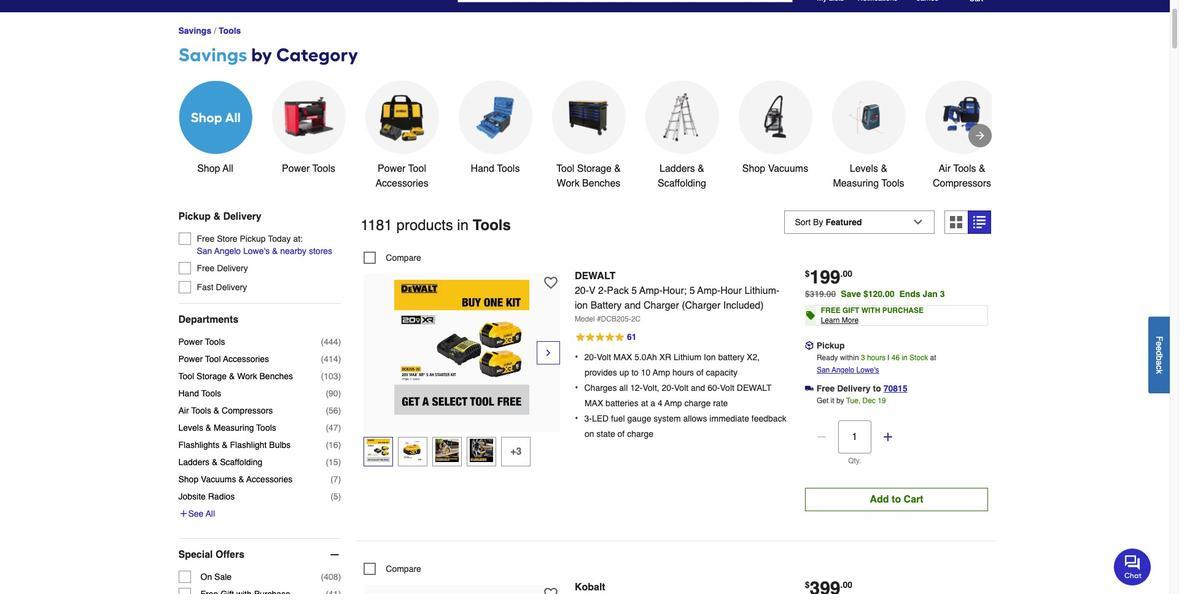 Task type: describe. For each thing, give the bounding box(es) containing it.
( for 103
[[321, 372, 324, 382]]

compare for 5014688329 element
[[386, 253, 421, 263]]

actual price $199.00 element
[[805, 267, 853, 288]]

1 vertical spatial air tools & compressors
[[179, 406, 273, 416]]

add to cart button
[[805, 489, 989, 512]]

5013467719 element
[[364, 564, 421, 576]]

1 horizontal spatial pickup
[[240, 234, 266, 244]]

$ for $
[[805, 581, 810, 591]]

qty.
[[849, 457, 862, 466]]

ladders & scaffolding inside "button"
[[658, 164, 707, 189]]

( 414 )
[[321, 355, 341, 365]]

shop all button
[[179, 81, 252, 177]]

ion
[[704, 352, 716, 362]]

1 vertical spatial ladders & scaffolding
[[179, 458, 263, 468]]

ladders inside "button"
[[660, 164, 696, 175]]

103
[[324, 372, 338, 382]]

1 vertical spatial work
[[237, 372, 257, 382]]

battery
[[719, 352, 745, 362]]

408
[[324, 573, 338, 583]]

nearby
[[280, 247, 307, 256]]

gift
[[843, 307, 860, 315]]

2 e from the top
[[1155, 346, 1165, 351]]

2 vertical spatial accessories
[[246, 475, 293, 485]]

4
[[658, 399, 663, 408]]

2 vertical spatial free
[[817, 384, 835, 394]]

1 vertical spatial hand
[[179, 389, 199, 399]]

) for ( 5 )
[[338, 492, 341, 502]]

air tools & compressors image
[[938, 93, 987, 142]]

state
[[597, 429, 616, 439]]

444
[[324, 338, 338, 347]]

special offers button
[[179, 540, 341, 572]]

and inside dewalt 20-v 2-pack 5 amp-hour; 5 amp-hour lithium- ion battery and charger (charger included) model # dcb205-2c
[[625, 301, 641, 312]]

0 horizontal spatial tool storage & work benches
[[179, 372, 293, 382]]

model
[[575, 315, 595, 324]]

5014688329 element
[[364, 252, 421, 264]]

special offers
[[179, 550, 245, 561]]

1 horizontal spatial minus image
[[816, 431, 828, 444]]

.00 inside 'actual price $399.00' element
[[841, 581, 853, 591]]

& inside button
[[979, 164, 986, 175]]

purchase
[[883, 307, 924, 315]]

pickup for pickup
[[817, 341, 845, 351]]

was price $319.00 element
[[805, 286, 841, 299]]

ends jan 3 element
[[900, 289, 950, 299]]

hours inside • 20-volt max 5.0ah xr lithium ion battery x2, provides up to 10 amp hours of capacity • charges all 12-volt, 20-volt and 60-volt dewalt max batteries at a 4 amp charge rate • 3-led fuel gauge system allows immediate feedback on state of charge
[[673, 368, 694, 378]]

tools link
[[219, 26, 241, 36]]

( for 47
[[326, 424, 329, 433]]

0 horizontal spatial 5
[[334, 492, 338, 502]]

0 horizontal spatial benches
[[260, 372, 293, 382]]

scaffolding inside "button"
[[658, 178, 707, 189]]

2 • from the top
[[575, 383, 579, 394]]

offers
[[216, 550, 245, 561]]

compare for 5013467719 element
[[386, 565, 421, 575]]

dewalt inside dewalt 20-v 2-pack 5 amp-hour; 5 amp-hour lithium- ion battery and charger (charger included) model # dcb205-2c
[[575, 271, 616, 282]]

0 vertical spatial amp
[[653, 368, 671, 378]]

and inside • 20-volt max 5.0ah xr lithium ion battery x2, provides up to 10 amp hours of capacity • charges all 12-volt, 20-volt and 60-volt dewalt max batteries at a 4 amp charge rate • 3-led fuel gauge system allows immediate feedback on state of charge
[[691, 383, 706, 393]]

5.0ah
[[635, 352, 657, 362]]

1 horizontal spatial 3
[[941, 289, 945, 299]]

stores
[[309, 247, 332, 256]]

air tools & compressors button
[[926, 81, 999, 191]]

all for shop all
[[223, 164, 233, 175]]

free gift with purchase learn more
[[821, 307, 924, 325]]

grid view image
[[951, 216, 963, 229]]

47
[[329, 424, 338, 433]]

( for 7
[[331, 475, 334, 485]]

1 horizontal spatial plus image
[[882, 431, 894, 444]]

angelo inside button
[[214, 247, 241, 256]]

f
[[1155, 336, 1165, 342]]

f e e d b a c k
[[1155, 336, 1165, 374]]

add to cart
[[870, 495, 924, 506]]

• 20-volt max 5.0ah xr lithium ion battery x2, provides up to 10 amp hours of capacity • charges all 12-volt, 20-volt and 60-volt dewalt max batteries at a 4 amp charge rate • 3-led fuel gauge system allows immediate feedback on state of charge
[[575, 352, 787, 439]]

san inside ready within 3 hours | 46 in stock at san angelo lowe's
[[817, 366, 830, 375]]

) for ( 408 )
[[338, 573, 341, 583]]

1 horizontal spatial volt
[[675, 383, 689, 393]]

flashlight
[[230, 441, 267, 451]]

Search Query text field
[[458, 0, 737, 2]]

gauge
[[628, 414, 652, 424]]

61
[[627, 332, 637, 342]]

free for free store pickup today at:
[[197, 234, 215, 244]]

within
[[841, 354, 859, 363]]

savings by category. image
[[179, 46, 992, 68]]

+3
[[511, 447, 522, 458]]

0 horizontal spatial charge
[[627, 429, 654, 439]]

in inside ready within 3 hours | 46 in stock at san angelo lowe's
[[902, 354, 908, 363]]

ion
[[575, 301, 588, 312]]

0 vertical spatial in
[[457, 217, 469, 234]]

1 vertical spatial max
[[585, 399, 604, 408]]

dewalt 20-v 2-pack 5 amp-hour; 5 amp-hour lithium- ion battery and charger (charger included) model # dcb205-2c
[[575, 271, 780, 324]]

) for ( 7 )
[[338, 475, 341, 485]]

on
[[201, 573, 212, 583]]

$ 199 .00
[[805, 267, 853, 288]]

see
[[188, 510, 204, 519]]

( 408 )
[[321, 573, 341, 583]]

free delivery
[[197, 264, 248, 274]]

x2,
[[747, 352, 760, 362]]

delivery for free delivery
[[217, 264, 248, 274]]

savings / tools
[[179, 26, 241, 36]]

& inside ladders & scaffolding
[[698, 164, 705, 175]]

0 horizontal spatial power tools
[[179, 338, 225, 347]]

kobalt link
[[575, 583, 791, 595]]

dec
[[863, 397, 876, 406]]

46
[[892, 354, 900, 363]]

1 horizontal spatial charge
[[685, 399, 711, 408]]

levels inside button
[[850, 164, 879, 175]]

jobsite
[[179, 492, 206, 502]]

0 horizontal spatial levels
[[179, 424, 203, 433]]

free for free delivery
[[197, 264, 215, 274]]

levels & measuring tools inside button
[[833, 164, 905, 189]]

( for 414
[[321, 355, 324, 365]]

0 horizontal spatial volt
[[597, 352, 611, 362]]

1 • from the top
[[575, 352, 579, 363]]

20- for v
[[575, 286, 589, 297]]

pickup & delivery
[[179, 212, 262, 223]]

provides
[[585, 368, 617, 378]]

today
[[268, 234, 291, 244]]

accessories inside power tool accessories button
[[376, 178, 429, 189]]

( 90 )
[[326, 389, 341, 399]]

benches inside tool storage & work benches
[[583, 178, 621, 189]]

3 • from the top
[[575, 413, 579, 424]]

ready within 3 hours | 46 in stock at san angelo lowe's
[[817, 354, 937, 375]]

feedback
[[752, 414, 787, 424]]

c
[[1155, 366, 1165, 370]]

sale
[[214, 573, 232, 583]]

1181 products in tools
[[361, 217, 511, 234]]

arrow right image
[[974, 130, 987, 142]]

learn
[[821, 316, 840, 325]]

$120.00
[[864, 289, 895, 299]]

work inside button
[[557, 178, 580, 189]]

departments
[[179, 315, 239, 326]]

) for ( 47 )
[[338, 424, 341, 433]]

( 15 )
[[326, 458, 341, 468]]

savings save $120.00 element
[[841, 289, 950, 299]]

lowe's inside button
[[243, 247, 270, 256]]

1 horizontal spatial of
[[697, 368, 704, 378]]

it
[[831, 397, 835, 406]]

chevron right image
[[544, 347, 554, 359]]

flashlights
[[179, 441, 220, 451]]

rate
[[714, 399, 728, 408]]

lowe's inside ready within 3 hours | 46 in stock at san angelo lowe's
[[857, 366, 880, 375]]

2 horizontal spatial volt
[[720, 383, 735, 393]]

shop all image
[[179, 81, 252, 154]]

( 56 )
[[326, 406, 341, 416]]

0 horizontal spatial hand tools
[[179, 389, 221, 399]]

( for 15
[[326, 458, 329, 468]]

air inside button
[[939, 164, 951, 175]]

10
[[641, 368, 651, 378]]

1 horizontal spatial max
[[614, 352, 632, 362]]

storage inside button
[[577, 164, 612, 175]]

414
[[324, 355, 338, 365]]

0 horizontal spatial storage
[[197, 372, 227, 382]]

( for 56
[[326, 406, 329, 416]]

|
[[888, 354, 890, 363]]

1 vertical spatial air
[[179, 406, 189, 416]]

0 horizontal spatial scaffolding
[[220, 458, 263, 468]]

kobalt
[[575, 583, 606, 594]]

to inside button
[[892, 495, 902, 506]]

+3 button
[[502, 438, 531, 467]]

lithium-
[[745, 286, 780, 297]]

heart outline image
[[544, 277, 558, 290]]

3 thumbnail image from the left
[[436, 439, 459, 462]]

power tools image
[[284, 93, 333, 142]]

tool storage & work benches inside button
[[557, 164, 621, 189]]

1 vertical spatial to
[[873, 384, 882, 394]]

tool storage & work benches image
[[564, 93, 614, 142]]

vacuums for shop vacuums & accessories
[[201, 475, 236, 485]]

lithium
[[674, 352, 702, 362]]

tool inside button
[[557, 164, 575, 175]]

d
[[1155, 351, 1165, 356]]

power inside button
[[282, 164, 310, 175]]

jobsite radios
[[179, 492, 235, 502]]

system
[[654, 414, 681, 424]]

vacuums for shop vacuums
[[768, 164, 809, 175]]

power tool accessories inside button
[[376, 164, 429, 189]]

1 vertical spatial measuring
[[214, 424, 254, 433]]

( 47 )
[[326, 424, 341, 433]]

2 vertical spatial 20-
[[662, 383, 675, 393]]

$319.00 save $120.00 ends jan 3
[[805, 289, 945, 299]]

hand tools button
[[459, 81, 532, 177]]

) for ( 56 )
[[338, 406, 341, 416]]

shop all
[[197, 164, 233, 175]]

a inside • 20-volt max 5.0ah xr lithium ion battery x2, provides up to 10 amp hours of capacity • charges all 12-volt, 20-volt and 60-volt dewalt max batteries at a 4 amp charge rate • 3-led fuel gauge system allows immediate feedback on state of charge
[[651, 399, 656, 408]]

free
[[821, 307, 841, 315]]

0 horizontal spatial of
[[618, 429, 625, 439]]

#
[[597, 315, 601, 324]]

.00 inside $ 199 .00
[[841, 269, 853, 279]]

16
[[329, 441, 338, 451]]

61 button
[[575, 331, 791, 345]]

tool inside power tool accessories
[[408, 164, 426, 175]]

tools inside savings / tools
[[219, 26, 241, 36]]

Stepper number input field with increment and decrement buttons number field
[[839, 421, 872, 454]]

pickup image
[[805, 342, 814, 350]]



Task type: vqa. For each thing, say whether or not it's contained in the screenshot.
19
yes



Task type: locate. For each thing, give the bounding box(es) containing it.
vacuums down shop vacuums image
[[768, 164, 809, 175]]

minus image inside special offers button
[[329, 549, 341, 562]]

( for 16
[[326, 441, 329, 451]]

2 .00 from the top
[[841, 581, 853, 591]]

2 horizontal spatial to
[[892, 495, 902, 506]]

shop vacuums & accessories
[[179, 475, 293, 485]]

1 vertical spatial hand tools
[[179, 389, 221, 399]]

shop vacuums image
[[751, 93, 800, 142]]

amp right 4
[[665, 399, 682, 408]]

angelo inside ready within 3 hours | 46 in stock at san angelo lowe's
[[832, 366, 855, 375]]

delivery up tue,
[[838, 384, 871, 394]]

gallery item 0 image
[[395, 280, 530, 415]]

all for see all
[[206, 510, 215, 519]]

at inside • 20-volt max 5.0ah xr lithium ion battery x2, provides up to 10 amp hours of capacity • charges all 12-volt, 20-volt and 60-volt dewalt max batteries at a 4 amp charge rate • 3-led fuel gauge system allows immediate feedback on state of charge
[[641, 399, 649, 408]]

0 vertical spatial air
[[939, 164, 951, 175]]

0 horizontal spatial levels & measuring tools
[[179, 424, 276, 433]]

0 horizontal spatial plus image
[[179, 510, 188, 519]]

5 stars image
[[575, 331, 637, 345]]

1 vertical spatial angelo
[[832, 366, 855, 375]]

1 horizontal spatial ladders
[[660, 164, 696, 175]]

) for ( 103 )
[[338, 372, 341, 382]]

a left 4
[[651, 399, 656, 408]]

hours down lithium
[[673, 368, 694, 378]]

1 horizontal spatial 5
[[632, 286, 637, 297]]

ladders
[[660, 164, 696, 175], [179, 458, 210, 468]]

0 horizontal spatial a
[[651, 399, 656, 408]]

15
[[329, 458, 338, 468]]

)
[[338, 338, 341, 347], [338, 355, 341, 365], [338, 372, 341, 382], [338, 389, 341, 399], [338, 406, 341, 416], [338, 424, 341, 433], [338, 441, 341, 451], [338, 458, 341, 468], [338, 475, 341, 485], [338, 492, 341, 502], [338, 573, 341, 583]]

fast
[[197, 283, 214, 293]]

dewalt inside • 20-volt max 5.0ah xr lithium ion battery x2, provides up to 10 amp hours of capacity • charges all 12-volt, 20-volt and 60-volt dewalt max batteries at a 4 amp charge rate • 3-led fuel gauge system allows immediate feedback on state of charge
[[737, 383, 772, 393]]

plus image
[[882, 431, 894, 444], [179, 510, 188, 519]]

3 ) from the top
[[338, 372, 341, 382]]

volt up provides
[[597, 352, 611, 362]]

hand tools image
[[471, 93, 520, 142]]

shop up pickup & delivery on the top left of the page
[[197, 164, 220, 175]]

5 up (charger
[[690, 286, 695, 297]]

power tool accessories down departments
[[179, 355, 269, 365]]

2 amp- from the left
[[698, 286, 721, 297]]

• left charges at the bottom of the page
[[575, 383, 579, 394]]

power tool accessories image
[[378, 93, 427, 142]]

( for 5
[[331, 492, 334, 502]]

0 horizontal spatial angelo
[[214, 247, 241, 256]]

1 vertical spatial amp
[[665, 399, 682, 408]]

departments element
[[179, 314, 341, 326]]

0 vertical spatial levels
[[850, 164, 879, 175]]

0 vertical spatial storage
[[577, 164, 612, 175]]

tool storage & work benches down departments element
[[179, 372, 293, 382]]

1 horizontal spatial air tools & compressors
[[933, 164, 992, 189]]

power tools button
[[272, 81, 346, 177]]

0 horizontal spatial air tools & compressors
[[179, 406, 273, 416]]

0 horizontal spatial air
[[179, 406, 189, 416]]

0 vertical spatial air tools & compressors
[[933, 164, 992, 189]]

volt
[[597, 352, 611, 362], [675, 383, 689, 393], [720, 383, 735, 393]]

1 vertical spatial accessories
[[223, 355, 269, 365]]

see all button
[[179, 508, 215, 521]]

7 ) from the top
[[338, 441, 341, 451]]

0 horizontal spatial 3
[[861, 354, 866, 363]]

1 compare from the top
[[386, 253, 421, 263]]

a inside f e e d b a c k button
[[1155, 361, 1165, 366]]

1 horizontal spatial lowe's
[[857, 366, 880, 375]]

ladders down flashlights
[[179, 458, 210, 468]]

air tools & compressors down arrow right icon
[[933, 164, 992, 189]]

1 vertical spatial $
[[805, 581, 810, 591]]

batteries
[[606, 399, 639, 408]]

compare inside 5014688329 element
[[386, 253, 421, 263]]

2 $ from the top
[[805, 581, 810, 591]]

0 horizontal spatial amp-
[[640, 286, 663, 297]]

in right products
[[457, 217, 469, 234]]

in right 46 at the right
[[902, 354, 908, 363]]

0 horizontal spatial san
[[197, 247, 212, 256]]

power tool accessories
[[376, 164, 429, 189], [179, 355, 269, 365]]

power inside power tool accessories
[[378, 164, 406, 175]]

ladders down ladders & scaffolding image
[[660, 164, 696, 175]]

5 ) from the top
[[338, 406, 341, 416]]

compare inside 5013467719 element
[[386, 565, 421, 575]]

fast delivery
[[197, 283, 247, 293]]

hand down hand tools image
[[471, 164, 495, 175]]

dewalt
[[575, 271, 616, 282], [737, 383, 772, 393]]

2 vertical spatial pickup
[[817, 341, 845, 351]]

0 vertical spatial vacuums
[[768, 164, 809, 175]]

air tools & compressors inside button
[[933, 164, 992, 189]]

1 vertical spatial at
[[641, 399, 649, 408]]

storage down departments
[[197, 372, 227, 382]]

0 horizontal spatial vacuums
[[201, 475, 236, 485]]

at left 4
[[641, 399, 649, 408]]

$ inside $ 199 .00
[[805, 269, 810, 279]]

1 horizontal spatial san
[[817, 366, 830, 375]]

1 e from the top
[[1155, 342, 1165, 346]]

and up 2c
[[625, 301, 641, 312]]

0 horizontal spatial all
[[206, 510, 215, 519]]

minus image up ( 408 )
[[329, 549, 341, 562]]

1 vertical spatial a
[[651, 399, 656, 408]]

power
[[282, 164, 310, 175], [378, 164, 406, 175], [179, 338, 203, 347], [179, 355, 203, 365]]

storage down tool storage & work benches image
[[577, 164, 612, 175]]

20- up ion on the left bottom of the page
[[575, 286, 589, 297]]

0 horizontal spatial to
[[632, 368, 639, 378]]

power tools inside button
[[282, 164, 335, 175]]

lowe's down free store pickup today at:
[[243, 247, 270, 256]]

0 vertical spatial 20-
[[575, 286, 589, 297]]

accessories up products
[[376, 178, 429, 189]]

1 horizontal spatial a
[[1155, 361, 1165, 366]]

0 vertical spatial angelo
[[214, 247, 241, 256]]

free up fast
[[197, 264, 215, 274]]

all inside the shop all button
[[223, 164, 233, 175]]

all inside see all button
[[206, 510, 215, 519]]

1 vertical spatial levels
[[179, 424, 203, 433]]

) up ( 15 )
[[338, 441, 341, 451]]

) up 47
[[338, 406, 341, 416]]

e up b
[[1155, 346, 1165, 351]]

immediate
[[710, 414, 750, 424]]

power tools down power tools image
[[282, 164, 335, 175]]

san angelo lowe's button
[[817, 364, 880, 377]]

power tools down departments
[[179, 338, 225, 347]]

shop vacuums button
[[739, 81, 813, 177]]

0 horizontal spatial minus image
[[329, 549, 341, 562]]

chat invite button image
[[1115, 549, 1152, 586]]

• right chevron right icon
[[575, 352, 579, 363]]

minus image
[[816, 431, 828, 444], [329, 549, 341, 562]]

to up "19"
[[873, 384, 882, 394]]

) up 414
[[338, 338, 341, 347]]

1 thumbnail image from the left
[[367, 439, 390, 462]]

1 vertical spatial compressors
[[222, 406, 273, 416]]

add
[[870, 495, 890, 506]]

volt down capacity
[[720, 383, 735, 393]]

amp- up (charger
[[698, 286, 721, 297]]

) for ( 15 )
[[338, 458, 341, 468]]

11 ) from the top
[[338, 573, 341, 583]]

) down '56' on the left bottom of the page
[[338, 424, 341, 433]]

1 $ from the top
[[805, 269, 810, 279]]

on sale
[[201, 573, 232, 583]]

in
[[457, 217, 469, 234], [902, 354, 908, 363]]

delivery for fast delivery
[[216, 283, 247, 293]]

san up the free delivery at the top left
[[197, 247, 212, 256]]

0 vertical spatial all
[[223, 164, 233, 175]]

0 vertical spatial power tools
[[282, 164, 335, 175]]

20- for volt
[[585, 352, 597, 362]]

20-
[[575, 286, 589, 297], [585, 352, 597, 362], [662, 383, 675, 393]]

4 thumbnail image from the left
[[470, 439, 494, 462]]

free store pickup today at:
[[197, 234, 303, 244]]

/
[[214, 26, 216, 36]]

amp
[[653, 368, 671, 378], [665, 399, 682, 408]]

levels & measuring tools up "flashlights & flashlight bulbs" at the bottom of page
[[179, 424, 276, 433]]

list view image
[[974, 216, 987, 229]]

plus image down jobsite
[[179, 510, 188, 519]]

compressors up flashlight
[[222, 406, 273, 416]]

hand tools down hand tools image
[[471, 164, 520, 175]]

free up get on the bottom right of page
[[817, 384, 835, 394]]

10 ) from the top
[[338, 492, 341, 502]]

volt right volt, at the right
[[675, 383, 689, 393]]

save
[[841, 289, 861, 299]]

charge up allows
[[685, 399, 711, 408]]

) up ( 7 )
[[338, 458, 341, 468]]

3 inside ready within 3 hours | 46 in stock at san angelo lowe's
[[861, 354, 866, 363]]

shop for shop vacuums & accessories
[[179, 475, 199, 485]]

1 horizontal spatial at
[[931, 354, 937, 363]]

1 horizontal spatial work
[[557, 178, 580, 189]]

0 vertical spatial san
[[197, 247, 212, 256]]

1 .00 from the top
[[841, 269, 853, 279]]

air tools & compressors up "flashlights & flashlight bulbs" at the bottom of page
[[179, 406, 273, 416]]

levels up flashlights
[[179, 424, 203, 433]]

) for ( 414 )
[[338, 355, 341, 365]]

1 amp- from the left
[[640, 286, 663, 297]]

minus image left stepper number input field with increment and decrement buttons number field
[[816, 431, 828, 444]]

heart outline image
[[544, 588, 558, 595]]

0 vertical spatial minus image
[[816, 431, 828, 444]]

san
[[197, 247, 212, 256], [817, 366, 830, 375]]

e up d
[[1155, 342, 1165, 346]]

0 vertical spatial levels & measuring tools
[[833, 164, 905, 189]]

( for 408
[[321, 573, 324, 583]]

1 ) from the top
[[338, 338, 341, 347]]

5 right the pack at the top right of the page
[[632, 286, 637, 297]]

0 horizontal spatial hand
[[179, 389, 199, 399]]

) down 7
[[338, 492, 341, 502]]

1 horizontal spatial hand tools
[[471, 164, 520, 175]]

) up '56' on the left bottom of the page
[[338, 389, 341, 399]]

all right see
[[206, 510, 215, 519]]

plus image inside see all button
[[179, 510, 188, 519]]

included)
[[724, 301, 764, 312]]

accessories
[[376, 178, 429, 189], [223, 355, 269, 365], [246, 475, 293, 485]]

on
[[585, 429, 594, 439]]

measuring inside button
[[833, 178, 879, 189]]

2 thumbnail image from the left
[[401, 439, 425, 462]]

1 vertical spatial dewalt
[[737, 383, 772, 393]]

20- right volt, at the right
[[662, 383, 675, 393]]

) for ( 444 )
[[338, 338, 341, 347]]

0 horizontal spatial ladders & scaffolding
[[179, 458, 263, 468]]

1 horizontal spatial storage
[[577, 164, 612, 175]]

1 vertical spatial •
[[575, 383, 579, 394]]

2 compare from the top
[[386, 565, 421, 575]]

jan
[[923, 289, 938, 299]]

shop for shop all
[[197, 164, 220, 175]]

levels down levels & measuring tools image
[[850, 164, 879, 175]]

$ inside 'actual price $399.00' element
[[805, 581, 810, 591]]

) up ( 5 )
[[338, 475, 341, 485]]

thumbnail image
[[367, 439, 390, 462], [401, 439, 425, 462], [436, 439, 459, 462], [470, 439, 494, 462]]

1 vertical spatial pickup
[[240, 234, 266, 244]]

delivery for free delivery to 70815
[[838, 384, 871, 394]]

accessories down departments element
[[223, 355, 269, 365]]

&
[[615, 164, 621, 175], [698, 164, 705, 175], [881, 164, 888, 175], [979, 164, 986, 175], [213, 212, 221, 223], [272, 247, 278, 256], [229, 372, 235, 382], [214, 406, 219, 416], [206, 424, 212, 433], [222, 441, 228, 451], [212, 458, 218, 468], [239, 475, 244, 485]]

2c
[[632, 315, 641, 324]]

all up pickup & delivery on the top left of the page
[[223, 164, 233, 175]]

delivery down the free delivery at the top left
[[216, 283, 247, 293]]

compressors inside button
[[933, 178, 992, 189]]

savings link
[[179, 26, 212, 36]]

learn more button
[[821, 316, 859, 326], [821, 316, 859, 326]]

hour;
[[663, 286, 687, 297]]

dewalt up v
[[575, 271, 616, 282]]

1 vertical spatial lowe's
[[857, 366, 880, 375]]

hand inside button
[[471, 164, 495, 175]]

levels & measuring tools image
[[845, 93, 894, 142]]

( 16 )
[[326, 441, 341, 451]]

0 vertical spatial plus image
[[882, 431, 894, 444]]

levels & measuring tools button
[[832, 81, 906, 191]]

6 ) from the top
[[338, 424, 341, 433]]

savings
[[179, 26, 212, 36]]

(
[[321, 338, 324, 347], [321, 355, 324, 365], [321, 372, 324, 382], [326, 389, 329, 399], [326, 406, 329, 416], [326, 424, 329, 433], [326, 441, 329, 451], [326, 458, 329, 468], [331, 475, 334, 485], [331, 492, 334, 502], [321, 573, 324, 583]]

ladders & scaffolding down "flashlights & flashlight bulbs" at the bottom of page
[[179, 458, 263, 468]]

1 horizontal spatial measuring
[[833, 178, 879, 189]]

$ for $ 199 .00
[[805, 269, 810, 279]]

9 ) from the top
[[338, 475, 341, 485]]

1 vertical spatial vacuums
[[201, 475, 236, 485]]

of right state
[[618, 429, 625, 439]]

work
[[557, 178, 580, 189], [237, 372, 257, 382]]

70815
[[884, 384, 908, 394]]

shop vacuums
[[743, 164, 809, 175]]

tag filled image
[[807, 307, 815, 324]]

8 ) from the top
[[338, 458, 341, 468]]

0 horizontal spatial power tool accessories
[[179, 355, 269, 365]]

dewalt down x2,
[[737, 383, 772, 393]]

cart
[[904, 495, 924, 506]]

angelo down store at left
[[214, 247, 241, 256]]

max up up
[[614, 352, 632, 362]]

to right add
[[892, 495, 902, 506]]

ready
[[817, 354, 838, 363]]

power tools
[[282, 164, 335, 175], [179, 338, 225, 347]]

( for 444
[[321, 338, 324, 347]]

0 horizontal spatial in
[[457, 217, 469, 234]]

(charger
[[682, 301, 721, 312]]

) down ( 444 )
[[338, 355, 341, 365]]

1 horizontal spatial power tool accessories
[[376, 164, 429, 189]]

accessories down bulbs
[[246, 475, 293, 485]]

) left 5013467719 element
[[338, 573, 341, 583]]

• left '3-'
[[575, 413, 579, 424]]

20- inside dewalt 20-v 2-pack 5 amp-hour; 5 amp-hour lithium- ion battery and charger (charger included) model # dcb205-2c
[[575, 286, 589, 297]]

1 horizontal spatial scaffolding
[[658, 178, 707, 189]]

to left 10
[[632, 368, 639, 378]]

shop down shop vacuums image
[[743, 164, 766, 175]]

ladders & scaffolding
[[658, 164, 707, 189], [179, 458, 263, 468]]

tools inside button
[[954, 164, 977, 175]]

0 vertical spatial •
[[575, 352, 579, 363]]

199
[[810, 267, 841, 288]]

shop for shop vacuums
[[743, 164, 766, 175]]

1 vertical spatial benches
[[260, 372, 293, 382]]

0 vertical spatial measuring
[[833, 178, 879, 189]]

power tool accessories button
[[365, 81, 439, 191]]

plus image right stepper number input field with increment and decrement buttons number field
[[882, 431, 894, 444]]

3 right within
[[861, 354, 866, 363]]

ladders & scaffolding button
[[646, 81, 719, 191]]

pickup for pickup & delivery
[[179, 212, 211, 223]]

stock
[[910, 354, 929, 363]]

•
[[575, 352, 579, 363], [575, 383, 579, 394], [575, 413, 579, 424]]

angelo
[[214, 247, 241, 256], [832, 366, 855, 375]]

hour
[[721, 286, 742, 297]]

( 7 )
[[331, 475, 341, 485]]

at inside ready within 3 hours | 46 in stock at san angelo lowe's
[[931, 354, 937, 363]]

0 vertical spatial ladders & scaffolding
[[658, 164, 707, 189]]

compressors up grid view image
[[933, 178, 992, 189]]

) for ( 90 )
[[338, 389, 341, 399]]

( 444 )
[[321, 338, 341, 347]]

20- up provides
[[585, 352, 597, 362]]

90
[[329, 389, 338, 399]]

levels & measuring tools down levels & measuring tools image
[[833, 164, 905, 189]]

a
[[1155, 361, 1165, 366], [651, 399, 656, 408]]

0 horizontal spatial dewalt
[[575, 271, 616, 282]]

56
[[329, 406, 338, 416]]

all
[[223, 164, 233, 175], [206, 510, 215, 519]]

amp right 10
[[653, 368, 671, 378]]

0 vertical spatial compare
[[386, 253, 421, 263]]

to
[[632, 368, 639, 378], [873, 384, 882, 394], [892, 495, 902, 506]]

2 vertical spatial to
[[892, 495, 902, 506]]

all
[[620, 383, 628, 393]]

angelo down within
[[832, 366, 855, 375]]

1 vertical spatial plus image
[[179, 510, 188, 519]]

san down ready
[[817, 366, 830, 375]]

4 ) from the top
[[338, 389, 341, 399]]

0 vertical spatial dewalt
[[575, 271, 616, 282]]

0 horizontal spatial work
[[237, 372, 257, 382]]

actual price $399.00 element
[[805, 578, 853, 595]]

hand tools inside button
[[471, 164, 520, 175]]

to inside • 20-volt max 5.0ah xr lithium ion battery x2, provides up to 10 amp hours of capacity • charges all 12-volt, 20-volt and 60-volt dewalt max batteries at a 4 amp charge rate • 3-led fuel gauge system allows immediate feedback on state of charge
[[632, 368, 639, 378]]

vacuums inside button
[[768, 164, 809, 175]]

2 horizontal spatial 5
[[690, 286, 695, 297]]

1 vertical spatial free
[[197, 264, 215, 274]]

0 horizontal spatial at
[[641, 399, 649, 408]]

1181
[[361, 217, 393, 234]]

1 vertical spatial ladders
[[179, 458, 210, 468]]

delivery up free store pickup today at:
[[223, 212, 262, 223]]

and left 60-
[[691, 383, 706, 393]]

free left store at left
[[197, 234, 215, 244]]

3 right jan
[[941, 289, 945, 299]]

pickup down shop all
[[179, 212, 211, 223]]

1 horizontal spatial benches
[[583, 178, 621, 189]]

1 vertical spatial scaffolding
[[220, 458, 263, 468]]

0 vertical spatial free
[[197, 234, 215, 244]]

1 vertical spatial minus image
[[329, 549, 341, 562]]

1 horizontal spatial ladders & scaffolding
[[658, 164, 707, 189]]

5
[[632, 286, 637, 297], [690, 286, 695, 297], [334, 492, 338, 502]]

1 vertical spatial charge
[[627, 429, 654, 439]]

hand up flashlights
[[179, 389, 199, 399]]

measuring
[[833, 178, 879, 189], [214, 424, 254, 433]]

tool storage & work benches down tool storage & work benches image
[[557, 164, 621, 189]]

pickup up san angelo lowe's & nearby stores button
[[240, 234, 266, 244]]

power tool accessories up products
[[376, 164, 429, 189]]

2 ) from the top
[[338, 355, 341, 365]]

19
[[878, 397, 886, 406]]

ladders & scaffolding image
[[658, 93, 707, 142]]

hours inside ready within 3 hours | 46 in stock at san angelo lowe's
[[868, 354, 886, 363]]

1 vertical spatial 20-
[[585, 352, 597, 362]]

vacuums up 'radios'
[[201, 475, 236, 485]]

0 horizontal spatial ladders
[[179, 458, 210, 468]]

air up flashlights
[[179, 406, 189, 416]]

0 horizontal spatial pickup
[[179, 212, 211, 223]]

0 vertical spatial at
[[931, 354, 937, 363]]

dcb205-
[[601, 315, 632, 324]]

0 vertical spatial pickup
[[179, 212, 211, 223]]

with
[[862, 307, 881, 315]]

) for ( 16 )
[[338, 441, 341, 451]]

hours left |
[[868, 354, 886, 363]]

san angelo lowe's & nearby stores button
[[197, 245, 332, 258]]

benches
[[583, 178, 621, 189], [260, 372, 293, 382]]

None search field
[[458, 0, 793, 14]]

1 horizontal spatial amp-
[[698, 286, 721, 297]]

hand tools
[[471, 164, 520, 175], [179, 389, 221, 399]]

e
[[1155, 342, 1165, 346], [1155, 346, 1165, 351]]

xr
[[660, 352, 672, 362]]

max up '3-'
[[585, 399, 604, 408]]

san inside san angelo lowe's & nearby stores button
[[197, 247, 212, 256]]

pack
[[607, 286, 629, 297]]

air tools & compressors
[[933, 164, 992, 189], [179, 406, 273, 416]]

ends
[[900, 289, 921, 299]]

air down air tools & compressors image
[[939, 164, 951, 175]]

0 vertical spatial hand
[[471, 164, 495, 175]]

shop up jobsite
[[179, 475, 199, 485]]

12-
[[631, 383, 643, 393]]

5 down 7
[[334, 492, 338, 502]]

0 vertical spatial compressors
[[933, 178, 992, 189]]

pickup up ready
[[817, 341, 845, 351]]

truck filled image
[[805, 385, 814, 393]]

of down lithium
[[697, 368, 704, 378]]

lowe's up free delivery to 70815
[[857, 366, 880, 375]]

( for 90
[[326, 389, 329, 399]]

7
[[334, 475, 338, 485]]



